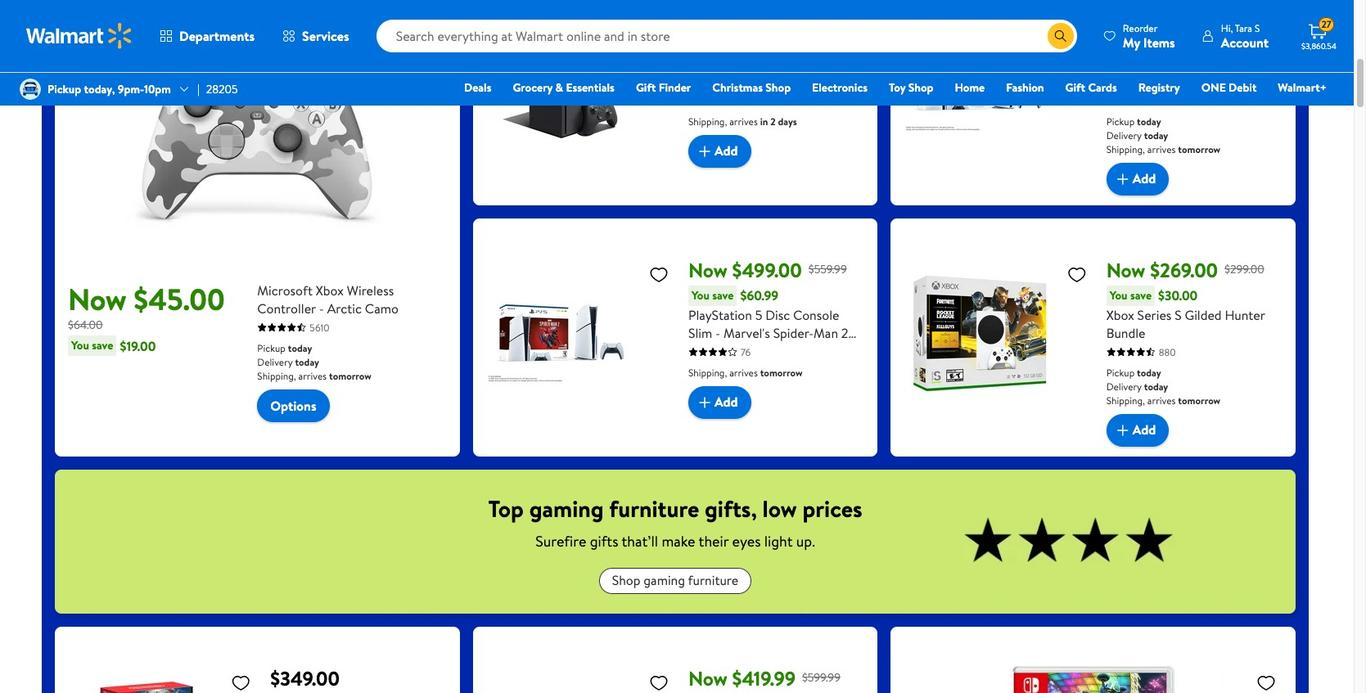 Task type: describe. For each thing, give the bounding box(es) containing it.
camo
[[365, 299, 399, 317]]

now $499.00 $559.00
[[1107, 5, 1267, 32]]

2 vertical spatial add to cart image
[[1113, 421, 1133, 440]]

electronics
[[812, 79, 868, 96]]

eyes
[[733, 531, 761, 552]]

finder
[[659, 79, 691, 96]]

10pm
[[144, 81, 171, 97]]

services
[[302, 27, 349, 45]]

&
[[556, 79, 563, 96]]

one debit
[[1202, 79, 1257, 96]]

that'll
[[622, 531, 659, 552]]

furniture for shop
[[688, 572, 739, 590]]

add to favorites list, xbox series x 1tb ssd console w/ xbox wireless controller carbon black + extra xbox wireless controller carbon black image
[[649, 673, 669, 693]]

home
[[955, 79, 985, 96]]

cards
[[1089, 79, 1118, 96]]

5 for now $499.00 $559.00
[[1174, 54, 1181, 72]]

items
[[1144, 33, 1176, 51]]

up.
[[797, 531, 815, 552]]

gift cards
[[1066, 79, 1118, 96]]

bundle inside you save $30.00 xbox series s  gilded hunter bundle
[[1107, 324, 1146, 342]]

gift cards link
[[1059, 79, 1125, 97]]

$19.00
[[120, 337, 156, 355]]

now $499.00 $559.99
[[689, 256, 847, 284]]

slim for now $499.00 $559.99
[[689, 324, 713, 342]]

account
[[1222, 33, 1269, 51]]

add to cart image
[[695, 393, 715, 412]]

|
[[197, 81, 200, 97]]

add to favorites list, microsoft xbox wireless controller - arctic camo image
[[421, 13, 440, 33]]

toy
[[889, 79, 906, 96]]

you save $60.99 playstation 5 disc console slim - marvel's spider-man 2 bundle
[[689, 287, 849, 360]]

fashion link
[[999, 79, 1052, 97]]

tara
[[1236, 21, 1253, 35]]

save for now $499.00 $559.00
[[1131, 36, 1152, 52]]

spider-
[[774, 324, 814, 342]]

modern
[[1213, 72, 1258, 90]]

man
[[814, 324, 839, 342]]

76
[[741, 345, 751, 359]]

xbox for now $349.00
[[689, 54, 717, 72]]

pickup today delivery today shipping, arrives tomorrow for now $269.00
[[1107, 366, 1221, 407]]

console for now $499.00 $559.00
[[1212, 54, 1258, 72]]

reorder my items
[[1123, 21, 1176, 51]]

$150.00
[[741, 35, 785, 53]]

marvel's
[[724, 324, 770, 342]]

shop inside shop gaming furniture 'button'
[[612, 572, 641, 590]]

options link
[[257, 389, 330, 422]]

departments button
[[146, 16, 269, 56]]

add to favorites list, xbox series s  gilded hunter bundle image
[[1068, 264, 1087, 285]]

debit
[[1229, 79, 1257, 96]]

now $45.00 $64.00 you save $19.00
[[68, 279, 225, 355]]

wireless
[[347, 281, 394, 299]]

0 horizontal spatial 2
[[771, 114, 776, 128]]

pickup today delivery today shipping, arrives tomorrow for now $499.00
[[1107, 114, 1221, 156]]

you save $150.00 xbox series x video game console, black
[[689, 35, 837, 90]]

grocery
[[513, 79, 553, 96]]

slim for now $499.00 $559.00
[[1107, 72, 1131, 90]]

arctic
[[327, 299, 362, 317]]

options
[[271, 397, 317, 415]]

arrives down 76
[[730, 366, 758, 380]]

5676
[[741, 94, 762, 108]]

series for $269.00
[[1138, 306, 1172, 324]]

add to favorites list, nintendo switch - oled model: super smash bros. ultimate bundle (full game download + 3 mo. nintendo switch online membership included) image
[[231, 673, 251, 693]]

790
[[1159, 94, 1176, 108]]

shop for christmas shop
[[766, 79, 791, 96]]

toy shop
[[889, 79, 934, 96]]

departments
[[179, 27, 255, 45]]

shop gaming furniture button
[[599, 568, 752, 594]]

hi,
[[1222, 21, 1234, 35]]

s inside hi, tara s account
[[1255, 21, 1261, 35]]

$3,860.54
[[1302, 40, 1337, 52]]

hi, tara s account
[[1222, 21, 1269, 51]]

grocery & essentials link
[[506, 79, 622, 97]]

you for now $269.00 $299.00
[[1110, 287, 1128, 303]]

$30.00
[[1159, 287, 1198, 305]]

$299.00
[[1225, 261, 1265, 277]]

now for now $45.00 $64.00 you save $19.00
[[68, 279, 127, 320]]

walmart image
[[26, 23, 133, 49]]

880
[[1159, 345, 1176, 359]]

search icon image
[[1055, 29, 1068, 43]]

you save $60.00 playstation 5 disc console slim - call of duty modern warfare iii bundle
[[1107, 35, 1258, 109]]

low
[[763, 493, 797, 525]]

delivery for now $499.00
[[1107, 128, 1142, 142]]

deals link
[[457, 79, 499, 97]]

5 for now $499.00 $559.99
[[756, 306, 763, 324]]

game
[[804, 54, 837, 72]]

save for now $269.00 $299.00
[[1131, 287, 1152, 303]]

today,
[[84, 81, 115, 97]]

shipping, arrives tomorrow
[[689, 366, 803, 380]]

gifts
[[590, 531, 619, 552]]

add for now $499.00 $559.00
[[1133, 170, 1157, 188]]

top gaming furniture gifts, low prices surefire gifts that'll make their eyes light up.
[[488, 493, 863, 552]]

essentials
[[566, 79, 615, 96]]

bundle inside you save $60.00 playstation 5 disc console slim - call of duty modern warfare iii bundle
[[1169, 90, 1208, 109]]

shipping, arrives in 2 days
[[689, 114, 797, 128]]

duty
[[1182, 72, 1210, 90]]

- inside microsoft xbox wireless controller - arctic camo
[[319, 299, 324, 317]]

disc for now $499.00 $559.99
[[766, 306, 790, 324]]

arrives down 880
[[1148, 394, 1176, 407]]

now for now $419.99 $599.99
[[689, 665, 728, 692]]

now for now $499.00 $559.99
[[689, 256, 728, 284]]

gift finder link
[[629, 79, 699, 97]]

disc for now $499.00 $559.00
[[1184, 54, 1209, 72]]

add to favorites list, playstation 5 disc console slim - call of duty modern warfare iii bundle image
[[1068, 13, 1087, 33]]

walmart+ link
[[1271, 79, 1335, 97]]

playstation for now $499.00 $559.99
[[689, 306, 752, 324]]

one
[[1202, 79, 1227, 96]]



Task type: locate. For each thing, give the bounding box(es) containing it.
- up 5610
[[319, 299, 324, 317]]

console down $559.99
[[794, 306, 840, 324]]

2 vertical spatial delivery
[[1107, 380, 1142, 394]]

you left $60.99
[[692, 287, 710, 303]]

2 vertical spatial xbox
[[1107, 306, 1135, 324]]

2 horizontal spatial bundle
[[1169, 90, 1208, 109]]

pickup today delivery today shipping, arrives tomorrow down 880
[[1107, 366, 1221, 407]]

- inside you save $60.99 playstation 5 disc console slim - marvel's spider-man 2 bundle
[[716, 324, 721, 342]]

hunter
[[1225, 306, 1266, 324]]

console down account
[[1212, 54, 1258, 72]]

$269.00
[[1151, 256, 1219, 284]]

arrives
[[730, 114, 758, 128], [1148, 142, 1176, 156], [730, 366, 758, 380], [299, 369, 327, 383], [1148, 394, 1176, 407]]

arrives left in
[[730, 114, 758, 128]]

1 vertical spatial -
[[319, 299, 324, 317]]

my
[[1123, 33, 1141, 51]]

now $419.99 $599.99
[[689, 665, 841, 692]]

deals
[[464, 79, 492, 96]]

xbox inside you save $150.00 xbox series x video game console, black
[[689, 54, 717, 72]]

pickup today delivery today shipping, arrives tomorrow down 790
[[1107, 114, 1221, 156]]

disc inside you save $60.99 playstation 5 disc console slim - marvel's spider-man 2 bundle
[[766, 306, 790, 324]]

disc down $60.99
[[766, 306, 790, 324]]

0 vertical spatial add to cart image
[[695, 141, 715, 161]]

shop gaming furniture
[[612, 572, 739, 590]]

gift left finder
[[636, 79, 656, 96]]

gaming for top
[[530, 493, 604, 525]]

save down $64.00
[[92, 337, 113, 354]]

gilded
[[1185, 306, 1222, 324]]

furniture down the their
[[688, 572, 739, 590]]

save for now $349.00 $499.00
[[713, 36, 734, 52]]

save inside you save $150.00 xbox series x video game console, black
[[713, 36, 734, 52]]

s right tara
[[1255, 21, 1261, 35]]

$349.00 right add to favorites list, nintendo switch - oled model: super smash bros. ultimate bundle (full game download + 3 mo. nintendo switch online membership included) icon
[[271, 665, 340, 692]]

bundle right iii on the right top
[[1169, 90, 1208, 109]]

0 horizontal spatial playstation
[[689, 306, 752, 324]]

1 horizontal spatial $499.00
[[808, 10, 849, 26]]

0 horizontal spatial -
[[319, 299, 324, 317]]

$349.00
[[733, 5, 802, 32], [271, 665, 340, 692]]

1 horizontal spatial bundle
[[1107, 324, 1146, 342]]

registry
[[1139, 79, 1181, 96]]

0 vertical spatial furniture
[[609, 493, 700, 525]]

1 horizontal spatial playstation
[[1107, 54, 1171, 72]]

now up my
[[1107, 5, 1146, 32]]

1 vertical spatial add to cart image
[[1113, 169, 1133, 189]]

$499.00 for now $499.00 $559.00
[[1151, 5, 1221, 32]]

1 vertical spatial 2
[[842, 324, 849, 342]]

0 vertical spatial series
[[720, 54, 754, 72]]

2 horizontal spatial $499.00
[[1151, 5, 1221, 32]]

x
[[757, 54, 765, 72]]

microsoft
[[257, 281, 313, 299]]

2 right man
[[842, 324, 849, 342]]

bundle
[[1169, 90, 1208, 109], [1107, 324, 1146, 342], [689, 342, 728, 360]]

add button for now $349.00 $499.00
[[689, 135, 751, 167]]

s down $30.00
[[1175, 306, 1182, 324]]

save up console,
[[713, 36, 734, 52]]

$499.00 up $60.99
[[733, 256, 802, 284]]

2 gift from the left
[[1066, 79, 1086, 96]]

0 vertical spatial -
[[1134, 72, 1139, 90]]

- left call at the top right of page
[[1134, 72, 1139, 90]]

1 horizontal spatial gaming
[[644, 572, 685, 590]]

you for now $499.00 $559.99
[[692, 287, 710, 303]]

slim inside you save $60.00 playstation 5 disc console slim - call of duty modern warfare iii bundle
[[1107, 72, 1131, 90]]

$60.99
[[741, 287, 779, 305]]

you up console,
[[692, 36, 710, 52]]

$419.99
[[733, 665, 796, 692]]

1 vertical spatial disc
[[766, 306, 790, 324]]

$559.99
[[809, 261, 847, 277]]

1 horizontal spatial 5
[[1174, 54, 1181, 72]]

gaming down make
[[644, 572, 685, 590]]

playstation down $60.99
[[689, 306, 752, 324]]

2 horizontal spatial shop
[[909, 79, 934, 96]]

1 vertical spatial 5
[[756, 306, 763, 324]]

gaming for shop
[[644, 572, 685, 590]]

0 vertical spatial xbox
[[689, 54, 717, 72]]

- for now $499.00 $559.00
[[1134, 72, 1139, 90]]

playstation inside you save $60.00 playstation 5 disc console slim - call of duty modern warfare iii bundle
[[1107, 54, 1171, 72]]

add to cart image for now $499.00
[[695, 141, 715, 161]]

fashion
[[1007, 79, 1045, 96]]

add to cart image
[[695, 141, 715, 161], [1113, 169, 1133, 189], [1113, 421, 1133, 440]]

1 horizontal spatial slim
[[1107, 72, 1131, 90]]

save inside you save $60.00 playstation 5 disc console slim - call of duty modern warfare iii bundle
[[1131, 36, 1152, 52]]

save left $60.99
[[713, 287, 734, 303]]

1 gift from the left
[[636, 79, 656, 96]]

0 vertical spatial console
[[1212, 54, 1258, 72]]

slim left marvel's
[[689, 324, 713, 342]]

1 horizontal spatial gift
[[1066, 79, 1086, 96]]

0 horizontal spatial gaming
[[530, 493, 604, 525]]

2 horizontal spatial -
[[1134, 72, 1139, 90]]

0 horizontal spatial series
[[720, 54, 754, 72]]

add to favorites list, mario kart 8 deluxe, nintendo switch - u.s. version image
[[1257, 673, 1277, 693]]

delivery for now $269.00
[[1107, 380, 1142, 394]]

0 vertical spatial disc
[[1184, 54, 1209, 72]]

walmart+
[[1279, 79, 1328, 96]]

$499.00 up game
[[808, 10, 849, 26]]

light
[[765, 531, 793, 552]]

pickup
[[47, 81, 81, 97], [1107, 114, 1135, 128], [257, 341, 286, 355], [1107, 366, 1135, 380]]

28205
[[206, 81, 238, 97]]

save for now $499.00 $559.99
[[713, 287, 734, 303]]

now for now $349.00 $499.00
[[689, 5, 728, 32]]

you down reorder
[[1110, 36, 1128, 52]]

1 horizontal spatial disc
[[1184, 54, 1209, 72]]

disc down the $60.00
[[1184, 54, 1209, 72]]

now up $19.00
[[68, 279, 127, 320]]

27
[[1322, 17, 1332, 31]]

1 vertical spatial furniture
[[688, 572, 739, 590]]

0 horizontal spatial $499.00
[[733, 256, 802, 284]]

you inside you save $30.00 xbox series s  gilded hunter bundle
[[1110, 287, 1128, 303]]

series left x
[[720, 54, 754, 72]]

bundle inside you save $60.99 playstation 5 disc console slim - marvel's spider-man 2 bundle
[[689, 342, 728, 360]]

gaming
[[530, 493, 604, 525], [644, 572, 685, 590]]

top
[[488, 493, 524, 525]]

5 inside you save $60.99 playstation 5 disc console slim - marvel's spider-man 2 bundle
[[756, 306, 763, 324]]

now for now $499.00 $559.00
[[1107, 5, 1146, 32]]

1 vertical spatial xbox
[[316, 281, 344, 299]]

furniture
[[609, 493, 700, 525], [688, 572, 739, 590]]

0 horizontal spatial s
[[1175, 306, 1182, 324]]

xbox
[[689, 54, 717, 72], [316, 281, 344, 299], [1107, 306, 1135, 324]]

$499.00 inside now $349.00 $499.00
[[808, 10, 849, 26]]

shop for toy shop
[[909, 79, 934, 96]]

arrives up options link
[[299, 369, 327, 383]]

add button
[[689, 135, 751, 167], [1107, 163, 1170, 195], [689, 386, 751, 419], [1107, 414, 1170, 447]]

microsoft xbox wireless controller - arctic camo
[[257, 281, 399, 317]]

call
[[1142, 72, 1164, 90]]

$45.00
[[134, 279, 225, 320]]

slim left call at the top right of page
[[1107, 72, 1131, 90]]

slim
[[1107, 72, 1131, 90], [689, 324, 713, 342]]

furniture up the that'll
[[609, 493, 700, 525]]

shop
[[766, 79, 791, 96], [909, 79, 934, 96], [612, 572, 641, 590]]

1 vertical spatial s
[[1175, 306, 1182, 324]]

furniture inside 'button'
[[688, 572, 739, 590]]

controller
[[257, 299, 316, 317]]

you inside the now $45.00 $64.00 you save $19.00
[[71, 337, 89, 354]]

now $269.00 $299.00
[[1107, 256, 1265, 284]]

prices
[[803, 493, 863, 525]]

slim inside you save $60.99 playstation 5 disc console slim - marvel's spider-man 2 bundle
[[689, 324, 713, 342]]

disc inside you save $60.00 playstation 5 disc console slim - call of duty modern warfare iii bundle
[[1184, 54, 1209, 72]]

0 vertical spatial delivery
[[1107, 128, 1142, 142]]

- for now $499.00 $559.99
[[716, 324, 721, 342]]

0 vertical spatial $349.00
[[733, 5, 802, 32]]

1 horizontal spatial -
[[716, 324, 721, 342]]

registry link
[[1132, 79, 1188, 97]]

series inside you save $150.00 xbox series x video game console, black
[[720, 54, 754, 72]]

of
[[1167, 72, 1179, 90]]

furniture inside top gaming furniture gifts, low prices surefire gifts that'll make their eyes light up.
[[609, 493, 700, 525]]

$349.00 up $150.00
[[733, 5, 802, 32]]

you save $30.00 xbox series s  gilded hunter bundle
[[1107, 287, 1266, 342]]

0 vertical spatial 2
[[771, 114, 776, 128]]

1 vertical spatial slim
[[689, 324, 713, 342]]

add to cart image for now $269.00
[[1113, 169, 1133, 189]]

2 vertical spatial -
[[716, 324, 721, 342]]

now right add to favorites list, xbox series x video game console, black image
[[689, 5, 728, 32]]

add
[[715, 142, 738, 160], [1133, 170, 1157, 188], [715, 393, 738, 411], [1133, 421, 1157, 439]]

s inside you save $30.00 xbox series s  gilded hunter bundle
[[1175, 306, 1182, 324]]

services button
[[269, 16, 363, 56]]

 image
[[20, 79, 41, 100]]

make
[[662, 531, 696, 552]]

Walmart Site-Wide search field
[[376, 20, 1078, 52]]

now right add to favorites list, xbox series s  gilded hunter bundle image on the top right
[[1107, 256, 1146, 284]]

shop right toy
[[909, 79, 934, 96]]

bundle left the gilded
[[1107, 324, 1146, 342]]

bundle left 76
[[689, 342, 728, 360]]

$499.00
[[1151, 5, 1221, 32], [808, 10, 849, 26], [733, 256, 802, 284]]

shop down video
[[766, 79, 791, 96]]

home link
[[948, 79, 993, 97]]

0 vertical spatial s
[[1255, 21, 1261, 35]]

0 vertical spatial gaming
[[530, 493, 604, 525]]

shop inside christmas shop link
[[766, 79, 791, 96]]

5610
[[310, 321, 330, 335]]

$499.00 for now $499.00 $559.99
[[733, 256, 802, 284]]

0 horizontal spatial bundle
[[689, 342, 728, 360]]

save
[[713, 36, 734, 52], [1131, 36, 1152, 52], [713, 287, 734, 303], [1131, 287, 1152, 303], [92, 337, 113, 354]]

console for now $499.00 $559.99
[[794, 306, 840, 324]]

in
[[761, 114, 768, 128]]

iii
[[1155, 90, 1166, 109]]

1 vertical spatial series
[[1138, 306, 1172, 324]]

0 horizontal spatial $349.00
[[271, 665, 340, 692]]

furniture for top
[[609, 493, 700, 525]]

add to favorites list, playstation 5 disc console slim - marvel's spider-man 2 bundle image
[[649, 264, 669, 285]]

xbox inside microsoft xbox wireless controller - arctic camo
[[316, 281, 344, 299]]

pickup today delivery today shipping, arrives tomorrow down 5610
[[257, 341, 372, 383]]

2 inside you save $60.99 playstation 5 disc console slim - marvel's spider-man 2 bundle
[[842, 324, 849, 342]]

pickup today, 9pm-10pm
[[47, 81, 171, 97]]

save inside you save $30.00 xbox series s  gilded hunter bundle
[[1131, 287, 1152, 303]]

0 vertical spatial 5
[[1174, 54, 1181, 72]]

you left $30.00
[[1110, 287, 1128, 303]]

2 horizontal spatial xbox
[[1107, 306, 1135, 324]]

0 horizontal spatial 5
[[756, 306, 763, 324]]

- left marvel's
[[716, 324, 721, 342]]

playstation for now $499.00 $559.00
[[1107, 54, 1171, 72]]

gifts,
[[705, 493, 757, 525]]

add for now $349.00 $499.00
[[715, 142, 738, 160]]

5 down $60.99
[[756, 306, 763, 324]]

today
[[1138, 114, 1162, 128], [1145, 128, 1169, 142], [288, 341, 312, 355], [295, 355, 319, 369], [1138, 366, 1162, 380], [1145, 380, 1169, 394]]

now inside the now $45.00 $64.00 you save $19.00
[[68, 279, 127, 320]]

shop down the that'll
[[612, 572, 641, 590]]

1 horizontal spatial console
[[1212, 54, 1258, 72]]

5 inside you save $60.00 playstation 5 disc console slim - call of duty modern warfare iii bundle
[[1174, 54, 1181, 72]]

gift left the cards
[[1066, 79, 1086, 96]]

you for now $499.00 $559.00
[[1110, 36, 1128, 52]]

5 down the $60.00
[[1174, 54, 1181, 72]]

series
[[720, 54, 754, 72], [1138, 306, 1172, 324]]

gaming inside top gaming furniture gifts, low prices surefire gifts that'll make their eyes light up.
[[530, 493, 604, 525]]

1 horizontal spatial series
[[1138, 306, 1172, 324]]

christmas
[[713, 79, 763, 96]]

xbox inside you save $30.00 xbox series s  gilded hunter bundle
[[1107, 306, 1135, 324]]

you for now $349.00 $499.00
[[692, 36, 710, 52]]

black
[[741, 72, 772, 90]]

2
[[771, 114, 776, 128], [842, 324, 849, 342]]

1 vertical spatial playstation
[[689, 306, 752, 324]]

christmas shop
[[713, 79, 791, 96]]

save left $30.00
[[1131, 287, 1152, 303]]

$64.00
[[68, 317, 103, 333]]

playstation inside you save $60.99 playstation 5 disc console slim - marvel's spider-man 2 bundle
[[689, 306, 752, 324]]

0 horizontal spatial shop
[[612, 572, 641, 590]]

save inside you save $60.99 playstation 5 disc console slim - marvel's spider-man 2 bundle
[[713, 287, 734, 303]]

$499.00 up the $60.00
[[1151, 5, 1221, 32]]

playstation down my
[[1107, 54, 1171, 72]]

save down reorder
[[1131, 36, 1152, 52]]

0 vertical spatial slim
[[1107, 72, 1131, 90]]

disc
[[1184, 54, 1209, 72], [766, 306, 790, 324]]

1 horizontal spatial s
[[1255, 21, 1261, 35]]

0 horizontal spatial console
[[794, 306, 840, 324]]

arrives down 790
[[1148, 142, 1176, 156]]

add for now $269.00 $299.00
[[1133, 421, 1157, 439]]

0 horizontal spatial slim
[[689, 324, 713, 342]]

0 vertical spatial playstation
[[1107, 54, 1171, 72]]

add button for now $499.00 $559.99
[[689, 386, 751, 419]]

- inside you save $60.00 playstation 5 disc console slim - call of duty modern warfare iii bundle
[[1134, 72, 1139, 90]]

1 vertical spatial gaming
[[644, 572, 685, 590]]

add for now $499.00 $559.99
[[715, 393, 738, 411]]

1 vertical spatial $349.00
[[271, 665, 340, 692]]

console inside you save $60.99 playstation 5 disc console slim - marvel's spider-man 2 bundle
[[794, 306, 840, 324]]

now for now $269.00 $299.00
[[1107, 256, 1146, 284]]

you inside you save $60.00 playstation 5 disc console slim - call of duty modern warfare iii bundle
[[1110, 36, 1128, 52]]

reorder
[[1123, 21, 1158, 35]]

you inside you save $150.00 xbox series x video game console, black
[[692, 36, 710, 52]]

0 horizontal spatial gift
[[636, 79, 656, 96]]

gift for gift finder
[[636, 79, 656, 96]]

xbox for now $269.00
[[1107, 306, 1135, 324]]

now right "add to favorites list, playstation 5 disc console slim - marvel's spider-man 2 bundle" icon
[[689, 256, 728, 284]]

1 horizontal spatial $349.00
[[733, 5, 802, 32]]

christmas shop link
[[705, 79, 799, 97]]

days
[[778, 114, 797, 128]]

series for $349.00
[[720, 54, 754, 72]]

1 horizontal spatial 2
[[842, 324, 849, 342]]

you down $64.00
[[71, 337, 89, 354]]

console,
[[689, 72, 738, 90]]

console inside you save $60.00 playstation 5 disc console slim - call of duty modern warfare iii bundle
[[1212, 54, 1258, 72]]

console
[[1212, 54, 1258, 72], [794, 306, 840, 324]]

you
[[692, 36, 710, 52], [1110, 36, 1128, 52], [692, 287, 710, 303], [1110, 287, 1128, 303], [71, 337, 89, 354]]

now right 'add to favorites list, xbox series x 1tb ssd console w/ xbox wireless controller carbon black + extra xbox wireless controller carbon black' "image"
[[689, 665, 728, 692]]

0 horizontal spatial xbox
[[316, 281, 344, 299]]

Search search field
[[376, 20, 1078, 52]]

video
[[768, 54, 801, 72]]

add button for now $499.00 $559.00
[[1107, 163, 1170, 195]]

1 horizontal spatial shop
[[766, 79, 791, 96]]

2 right in
[[771, 114, 776, 128]]

series inside you save $30.00 xbox series s  gilded hunter bundle
[[1138, 306, 1172, 324]]

save inside the now $45.00 $64.00 you save $19.00
[[92, 337, 113, 354]]

$60.00
[[1159, 35, 1199, 53]]

shop inside toy shop link
[[909, 79, 934, 96]]

gaming up surefire
[[530, 493, 604, 525]]

grocery & essentials
[[513, 79, 615, 96]]

their
[[699, 531, 729, 552]]

toy shop link
[[882, 79, 941, 97]]

1 vertical spatial console
[[794, 306, 840, 324]]

gift finder
[[636, 79, 691, 96]]

now $349.00 $499.00
[[689, 5, 849, 32]]

gift for gift cards
[[1066, 79, 1086, 96]]

gaming inside 'button'
[[644, 572, 685, 590]]

add button for now $269.00 $299.00
[[1107, 414, 1170, 447]]

you inside you save $60.99 playstation 5 disc console slim - marvel's spider-man 2 bundle
[[692, 287, 710, 303]]

1 vertical spatial delivery
[[257, 355, 293, 369]]

warfare
[[1107, 90, 1152, 109]]

0 horizontal spatial disc
[[766, 306, 790, 324]]

1 horizontal spatial xbox
[[689, 54, 717, 72]]

series down $30.00
[[1138, 306, 1172, 324]]

add to favorites list, xbox series x video game console, black image
[[649, 13, 669, 33]]

$559.00
[[1227, 10, 1267, 26]]



Task type: vqa. For each thing, say whether or not it's contained in the screenshot.


